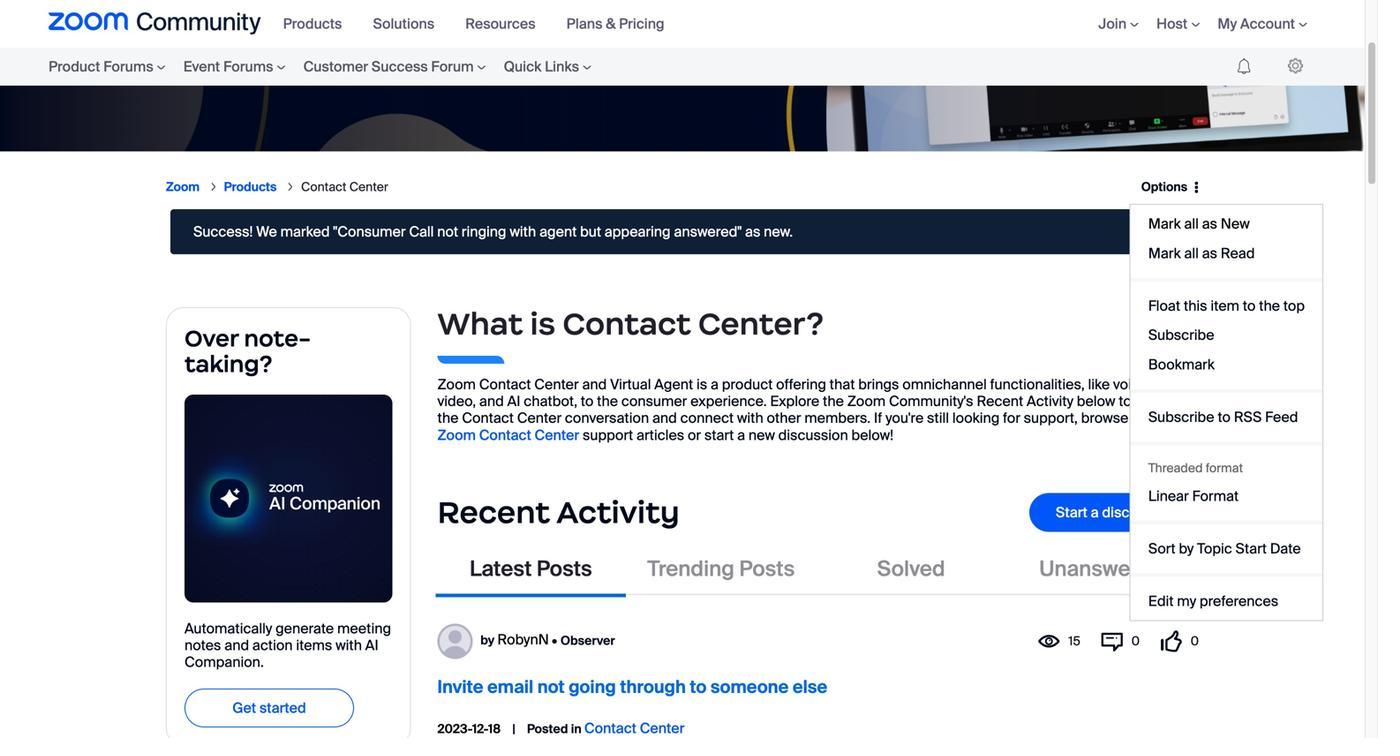 Task type: describe. For each thing, give the bounding box(es) containing it.
bookmark
[[1148, 355, 1215, 374]]

contact left chatbot,
[[462, 409, 514, 427]]

center left conversation
[[517, 409, 562, 427]]

1 0 from the left
[[1132, 633, 1140, 650]]

invite
[[437, 676, 483, 698]]

0 vertical spatial not
[[437, 222, 458, 241]]

0 horizontal spatial activity
[[556, 493, 680, 531]]

subscribe for subscribe
[[1148, 326, 1214, 345]]

success!
[[193, 222, 253, 241]]

get
[[232, 699, 256, 717]]

zoom up the 'below!'
[[847, 392, 886, 411]]

trending posts
[[647, 555, 795, 583]]

new
[[1221, 214, 1250, 233]]

bookmark link
[[1131, 350, 1323, 380]]

to right item
[[1243, 296, 1256, 315]]

1 vertical spatial products
[[224, 179, 277, 195]]

as left new.
[[745, 222, 761, 241]]

topic
[[1197, 539, 1232, 558]]

to right chatbot,
[[581, 392, 594, 411]]

automatically
[[185, 619, 272, 638]]

all for read
[[1184, 244, 1199, 263]]

my account link
[[1218, 14, 1308, 33]]

quick
[[504, 57, 542, 76]]

success!  we marked "consumer call not ringing with agent but appearing answered" as new.
[[193, 222, 793, 241]]

and left virtual on the bottom of the page
[[582, 375, 607, 394]]

contact up virtual on the bottom of the page
[[563, 305, 691, 343]]

as for mark all as read
[[1202, 244, 1217, 263]]

consumer
[[621, 392, 687, 411]]

going
[[569, 676, 616, 698]]

subscribe link
[[1131, 321, 1323, 350]]

1 horizontal spatial a
[[737, 426, 745, 444]]

top
[[1284, 296, 1305, 315]]

rss
[[1234, 408, 1262, 426]]

links
[[545, 57, 579, 76]]

my account
[[1218, 14, 1295, 33]]

through
[[620, 676, 686, 698]]

float this item to the top link
[[1131, 291, 1323, 321]]

host
[[1157, 14, 1188, 33]]

as for mark all as new
[[1202, 214, 1217, 233]]

zoom contact center link
[[437, 426, 583, 444]]

dropdown menu items list
[[1130, 204, 1323, 621]]

contact right "in"
[[584, 719, 637, 738]]

explore
[[770, 392, 820, 411]]

1 horizontal spatial products
[[283, 14, 342, 33]]

you're
[[886, 409, 924, 427]]

else
[[793, 676, 828, 698]]

subscribe to rss feed
[[1148, 408, 1298, 426]]

offering
[[776, 375, 826, 394]]

by inside by robynn • observer
[[481, 632, 495, 649]]

preferences
[[1200, 592, 1279, 610]]

1 horizontal spatial products link
[[283, 14, 355, 33]]

agent
[[540, 222, 577, 241]]

•
[[552, 632, 557, 649]]

someone
[[711, 676, 789, 698]]

edit my preferences link
[[1131, 587, 1323, 616]]

if
[[874, 409, 882, 427]]

we
[[256, 222, 277, 241]]

customer success forum link
[[295, 48, 495, 86]]

terryturtle85 image
[[1288, 58, 1303, 74]]

2 0 from the left
[[1191, 633, 1199, 650]]

12-
[[472, 721, 488, 737]]

the inside dropdown menu items list
[[1259, 296, 1280, 315]]

1 vertical spatial not
[[538, 676, 565, 698]]

but
[[580, 222, 601, 241]]

edit
[[1148, 592, 1174, 610]]

functionalities,
[[990, 375, 1085, 394]]

ai inside 'automatically generate meeting notes and action items with ai companion.'
[[365, 636, 379, 655]]

menu bar containing product forums
[[13, 48, 636, 86]]

still
[[927, 409, 949, 427]]

linear format link
[[1131, 482, 1323, 511]]

float
[[1148, 296, 1180, 315]]

community.title image
[[49, 12, 261, 35]]

success
[[372, 57, 428, 76]]

product forums link
[[49, 48, 175, 86]]

automatically generate meeting notes and action items with ai companion.
[[185, 619, 391, 672]]

zoom down what
[[437, 375, 476, 394]]

posted
[[527, 721, 568, 737]]

start inside 'link'
[[1056, 503, 1088, 522]]

trending
[[647, 555, 734, 583]]

to inside subscribe to rss feed link
[[1218, 408, 1231, 426]]

what
[[437, 305, 523, 343]]

that
[[830, 375, 855, 394]]

zoom up 'success!'
[[166, 179, 200, 195]]

brings
[[858, 375, 899, 394]]

connect
[[680, 409, 734, 427]]

voice,
[[1113, 375, 1151, 394]]

0 horizontal spatial products link
[[224, 179, 277, 195]]

looking
[[953, 409, 1000, 427]]

for
[[1003, 409, 1021, 427]]

mark all as read link
[[1131, 239, 1323, 268]]

zoom contact center and virtual agent is a product offering that brings omnichannel functionalities, like voice, video, and ai chatbot, to the consumer experience. explore the zoom community's recent activity below to join the contact center conversation and connect with other members. if you're still looking for support, browse our zoom contact center support articles or start a new discussion below!
[[437, 375, 1158, 444]]

and inside 'automatically generate meeting notes and action items with ai companion.'
[[224, 636, 249, 655]]

in
[[571, 721, 582, 737]]

what is contact center?
[[437, 305, 824, 343]]

list containing zoom
[[166, 165, 1130, 209]]

contact down chatbot,
[[479, 426, 531, 444]]

15
[[1069, 633, 1081, 650]]

over
[[185, 324, 239, 353]]

support,
[[1024, 409, 1078, 427]]

resources
[[465, 14, 536, 33]]

below
[[1077, 392, 1115, 411]]

discussion inside start a discussion 'link'
[[1102, 503, 1172, 522]]

this
[[1184, 296, 1207, 315]]

call
[[409, 222, 434, 241]]

plans & pricing
[[567, 14, 664, 33]]

product
[[722, 375, 773, 394]]

product forums
[[49, 57, 153, 76]]

host link
[[1157, 14, 1200, 33]]

experience.
[[691, 392, 767, 411]]

center up conversation
[[534, 375, 579, 394]]

my
[[1218, 14, 1237, 33]]

center inside list
[[349, 179, 388, 195]]

solutions
[[373, 14, 435, 33]]

latest
[[470, 555, 532, 583]]

with for agent
[[510, 222, 536, 241]]

sort
[[1148, 539, 1176, 558]]

contact up marked
[[301, 179, 346, 195]]



Task type: vqa. For each thing, say whether or not it's contained in the screenshot.
"4" on the bottom of the page
no



Task type: locate. For each thing, give the bounding box(es) containing it.
1 mark from the top
[[1148, 214, 1181, 233]]

2 vertical spatial with
[[336, 636, 362, 655]]

with inside 'automatically generate meeting notes and action items with ai companion.'
[[336, 636, 362, 655]]

1 vertical spatial is
[[697, 375, 707, 394]]

customer success forum
[[303, 57, 474, 76]]

options button
[[1130, 169, 1199, 205]]

a left product
[[711, 375, 719, 394]]

customer
[[303, 57, 368, 76]]

and right video,
[[479, 392, 504, 411]]

1 horizontal spatial forums
[[223, 57, 273, 76]]

list item inside dropdown menu items list
[[1131, 455, 1323, 482]]

discussion inside zoom contact center and virtual agent is a product offering that brings omnichannel functionalities, like voice, video, and ai chatbot, to the consumer experience. explore the zoom community's recent activity below to join the contact center conversation and connect with other members. if you're still looking for support, browse our zoom contact center support articles or start a new discussion below!
[[778, 426, 848, 444]]

discussion down explore
[[778, 426, 848, 444]]

ringing
[[462, 222, 506, 241]]

2 all from the top
[[1184, 244, 1199, 263]]

activity down support on the left of the page
[[556, 493, 680, 531]]

options
[[1141, 179, 1187, 195]]

0 vertical spatial is
[[530, 305, 556, 343]]

1 vertical spatial recent
[[437, 493, 550, 531]]

as
[[1202, 214, 1217, 233], [745, 222, 761, 241], [1202, 244, 1217, 263]]

1 horizontal spatial 0
[[1191, 633, 1199, 650]]

mark
[[1148, 214, 1181, 233], [1148, 244, 1181, 263]]

1 vertical spatial with
[[737, 409, 763, 427]]

0 horizontal spatial with
[[336, 636, 362, 655]]

not
[[437, 222, 458, 241], [538, 676, 565, 698]]

my
[[1177, 592, 1196, 610]]

1 horizontal spatial start
[[1236, 539, 1267, 558]]

sort by topic start date link
[[1131, 534, 1323, 564]]

start left date at right bottom
[[1236, 539, 1267, 558]]

1 vertical spatial discussion
[[1102, 503, 1172, 522]]

0 vertical spatial discussion
[[778, 426, 848, 444]]

1 horizontal spatial ai
[[507, 392, 520, 411]]

0 vertical spatial all
[[1184, 214, 1199, 233]]

invite email not going through to someone else link
[[437, 676, 828, 698]]

1 vertical spatial a
[[737, 426, 745, 444]]

0 vertical spatial activity
[[1027, 392, 1074, 411]]

mark down options dropdown button
[[1148, 214, 1181, 233]]

with for ai
[[336, 636, 362, 655]]

0 vertical spatial recent
[[977, 392, 1024, 411]]

0 down the my at the right bottom
[[1191, 633, 1199, 650]]

forums inside event forums link
[[223, 57, 273, 76]]

0 horizontal spatial ai
[[365, 636, 379, 655]]

all
[[1184, 214, 1199, 233], [1184, 244, 1199, 263]]

invite email not going through to someone else
[[437, 676, 828, 698]]

email
[[487, 676, 534, 698]]

resources link
[[465, 14, 549, 33]]

0 horizontal spatial 0
[[1132, 633, 1140, 650]]

2 posts from the left
[[739, 555, 795, 583]]

a
[[711, 375, 719, 394], [737, 426, 745, 444], [1091, 503, 1099, 522]]

0 vertical spatial products link
[[283, 14, 355, 33]]

activity right for
[[1027, 392, 1074, 411]]

forum
[[431, 57, 474, 76]]

articles
[[637, 426, 684, 444]]

posts down recent activity
[[537, 555, 592, 583]]

0 horizontal spatial start
[[1056, 503, 1088, 522]]

0 horizontal spatial products
[[224, 179, 277, 195]]

all inside mark all as read "link"
[[1184, 244, 1199, 263]]

agent
[[654, 375, 693, 394]]

0 vertical spatial mark
[[1148, 214, 1181, 233]]

as left read
[[1202, 244, 1217, 263]]

mark down mark all as new at the top right of page
[[1148, 244, 1181, 263]]

and right notes
[[224, 636, 249, 655]]

unanswered
[[1039, 555, 1164, 583]]

1 subscribe from the top
[[1148, 326, 1214, 345]]

zoom down video,
[[437, 426, 476, 444]]

a left new
[[737, 426, 745, 444]]

1 posts from the left
[[537, 555, 592, 583]]

"consumer
[[333, 222, 406, 241]]

2 forums from the left
[[223, 57, 273, 76]]

ai inside zoom contact center and virtual agent is a product offering that brings omnichannel functionalities, like voice, video, and ai chatbot, to the consumer experience. explore the zoom community's recent activity below to join the contact center conversation and connect with other members. if you're still looking for support, browse our zoom contact center support articles or start a new discussion below!
[[507, 392, 520, 411]]

posts right trending
[[739, 555, 795, 583]]

with right items
[[336, 636, 362, 655]]

item
[[1211, 296, 1240, 315]]

over note- taking?
[[185, 324, 311, 378]]

forums down community.title image
[[103, 57, 153, 76]]

start a discussion
[[1056, 503, 1172, 522]]

not right email
[[538, 676, 565, 698]]

mark for mark all as new
[[1148, 214, 1181, 233]]

join
[[1135, 392, 1158, 411]]

1 vertical spatial products link
[[224, 179, 277, 195]]

solutions link
[[373, 14, 448, 33]]

posts for latest posts
[[537, 555, 592, 583]]

1 all from the top
[[1184, 214, 1199, 233]]

recent inside zoom contact center and virtual agent is a product offering that brings omnichannel functionalities, like voice, video, and ai chatbot, to the consumer experience. explore the zoom community's recent activity below to join the contact center conversation and connect with other members. if you're still looking for support, browse our zoom contact center support articles or start a new discussion below!
[[977, 392, 1024, 411]]

event
[[183, 57, 220, 76]]

start inside dropdown menu items list
[[1236, 539, 1267, 558]]

1 vertical spatial ai
[[365, 636, 379, 655]]

mark inside mark all as read "link"
[[1148, 244, 1181, 263]]

items
[[296, 636, 332, 655]]

0 horizontal spatial posts
[[537, 555, 592, 583]]

2 horizontal spatial a
[[1091, 503, 1099, 522]]

all down mark all as new at the top right of page
[[1184, 244, 1199, 263]]

0 horizontal spatial discussion
[[778, 426, 848, 444]]

quick links link
[[495, 48, 600, 86]]

with left the other
[[737, 409, 763, 427]]

companion.
[[185, 653, 264, 672]]

0 vertical spatial products
[[283, 14, 342, 33]]

mark inside mark all as new link
[[1148, 214, 1181, 233]]

subscribe inside the subscribe link
[[1148, 326, 1214, 345]]

is
[[530, 305, 556, 343], [697, 375, 707, 394]]

generate
[[276, 619, 334, 638]]

chatbot,
[[524, 392, 577, 411]]

1 horizontal spatial not
[[538, 676, 565, 698]]

as inside "link"
[[1202, 244, 1217, 263]]

forums
[[103, 57, 153, 76], [223, 57, 273, 76]]

video,
[[437, 392, 476, 411]]

1 vertical spatial start
[[1236, 539, 1267, 558]]

community's
[[889, 392, 973, 411]]

0 vertical spatial start
[[1056, 503, 1088, 522]]

plans
[[567, 14, 603, 33]]

0 vertical spatial subscribe
[[1148, 326, 1214, 345]]

posts for trending posts
[[739, 555, 795, 583]]

forums for product forums
[[103, 57, 153, 76]]

0 vertical spatial with
[[510, 222, 536, 241]]

to left join
[[1119, 392, 1132, 411]]

1 horizontal spatial by
[[1179, 539, 1194, 558]]

0 horizontal spatial a
[[711, 375, 719, 394]]

forums right the event
[[223, 57, 273, 76]]

a up unanswered
[[1091, 503, 1099, 522]]

zoom
[[166, 179, 200, 195], [437, 375, 476, 394], [847, 392, 886, 411], [437, 426, 476, 444]]

notes
[[185, 636, 221, 655]]

feed
[[1265, 408, 1298, 426]]

1 vertical spatial subscribe
[[1148, 408, 1214, 426]]

mark all as new
[[1148, 214, 1250, 233]]

posts
[[537, 555, 592, 583], [739, 555, 795, 583]]

subscribe for subscribe to rss feed
[[1148, 408, 1214, 426]]

subscribe
[[1148, 326, 1214, 345], [1148, 408, 1214, 426]]

mark for mark all as read
[[1148, 244, 1181, 263]]

with left agent
[[510, 222, 536, 241]]

to
[[1243, 296, 1256, 315], [581, 392, 594, 411], [1119, 392, 1132, 411], [1218, 408, 1231, 426], [690, 676, 707, 698]]

is right agent
[[697, 375, 707, 394]]

discussion up sort on the bottom right of the page
[[1102, 503, 1172, 522]]

subscribe inside subscribe to rss feed link
[[1148, 408, 1214, 426]]

2023-12-18 | posted in contact center
[[437, 719, 685, 738]]

like
[[1088, 375, 1110, 394]]

with inside zoom contact center and virtual agent is a product offering that brings omnichannel functionalities, like voice, video, and ai chatbot, to the consumer experience. explore the zoom community's recent activity below to join the contact center conversation and connect with other members. if you're still looking for support, browse our zoom contact center support articles or start a new discussion below!
[[737, 409, 763, 427]]

1 vertical spatial activity
[[556, 493, 680, 531]]

Search text field
[[373, 38, 992, 81]]

all inside mark all as new link
[[1184, 214, 1199, 233]]

robynn image
[[437, 624, 473, 659]]

1 horizontal spatial recent
[[977, 392, 1024, 411]]

robynn link
[[497, 631, 549, 649]]

2 vertical spatial a
[[1091, 503, 1099, 522]]

appearing
[[605, 222, 671, 241]]

0 horizontal spatial by
[[481, 632, 495, 649]]

list item
[[1131, 455, 1323, 482]]

1 horizontal spatial activity
[[1027, 392, 1074, 411]]

edit my preferences
[[1148, 592, 1279, 610]]

2 subscribe from the top
[[1148, 408, 1214, 426]]

heading
[[437, 307, 1199, 325]]

0 vertical spatial a
[[711, 375, 719, 394]]

products link up we
[[224, 179, 277, 195]]

ai right items
[[365, 636, 379, 655]]

to right through
[[690, 676, 707, 698]]

a inside 'link'
[[1091, 503, 1099, 522]]

latest posts
[[470, 555, 592, 583]]

contact up the zoom contact center link
[[479, 375, 531, 394]]

by robynn • observer
[[481, 631, 615, 649]]

recent up the latest
[[437, 493, 550, 531]]

ai up the zoom contact center link
[[507, 392, 520, 411]]

below!
[[852, 426, 894, 444]]

activity inside zoom contact center and virtual agent is a product offering that brings omnichannel functionalities, like voice, video, and ai chatbot, to the consumer experience. explore the zoom community's recent activity below to join the contact center conversation and connect with other members. if you're still looking for support, browse our zoom contact center support articles or start a new discussion below!
[[1027, 392, 1074, 411]]

menu bar containing products
[[274, 0, 687, 48]]

0 vertical spatial ai
[[507, 392, 520, 411]]

by right sort on the bottom right of the page
[[1179, 539, 1194, 558]]

menu bar containing join
[[1072, 0, 1316, 48]]

zoom link
[[166, 179, 200, 195]]

to left rss
[[1218, 408, 1231, 426]]

&
[[606, 14, 616, 33]]

2 mark from the top
[[1148, 244, 1181, 263]]

list
[[166, 165, 1130, 209]]

0 right 15
[[1132, 633, 1140, 650]]

1 forums from the left
[[103, 57, 153, 76]]

marked
[[280, 222, 330, 241]]

0 horizontal spatial recent
[[437, 493, 550, 531]]

center?
[[698, 305, 824, 343]]

all for new
[[1184, 214, 1199, 233]]

all up mark all as read
[[1184, 214, 1199, 233]]

products up customer
[[283, 14, 342, 33]]

1 horizontal spatial is
[[697, 375, 707, 394]]

1 horizontal spatial with
[[510, 222, 536, 241]]

action
[[252, 636, 293, 655]]

float this item to the top
[[1148, 296, 1305, 315]]

0 vertical spatial by
[[1179, 539, 1194, 558]]

quick links
[[504, 57, 579, 76]]

by inside dropdown menu items list
[[1179, 539, 1194, 558]]

2 horizontal spatial with
[[737, 409, 763, 427]]

1 horizontal spatial discussion
[[1102, 503, 1172, 522]]

recent left support,
[[977, 392, 1024, 411]]

products up we
[[224, 179, 277, 195]]

started
[[259, 699, 306, 717]]

0
[[1132, 633, 1140, 650], [1191, 633, 1199, 650]]

by right the robynn icon
[[481, 632, 495, 649]]

1 vertical spatial all
[[1184, 244, 1199, 263]]

0 horizontal spatial forums
[[103, 57, 153, 76]]

and left or at the bottom of the page
[[652, 409, 677, 427]]

start
[[1056, 503, 1088, 522], [1236, 539, 1267, 558]]

observer
[[561, 632, 615, 649]]

start up unanswered
[[1056, 503, 1088, 522]]

1 vertical spatial by
[[481, 632, 495, 649]]

taking?
[[185, 350, 272, 378]]

center down through
[[640, 719, 685, 738]]

with
[[510, 222, 536, 241], [737, 409, 763, 427], [336, 636, 362, 655]]

event forums
[[183, 57, 273, 76]]

product
[[49, 57, 100, 76]]

read
[[1221, 244, 1255, 263]]

recent
[[977, 392, 1024, 411], [437, 493, 550, 531]]

is inside zoom contact center and virtual agent is a product offering that brings omnichannel functionalities, like voice, video, and ai chatbot, to the consumer experience. explore the zoom community's recent activity below to join the contact center conversation and connect with other members. if you're still looking for support, browse our zoom contact center support articles or start a new discussion below!
[[697, 375, 707, 394]]

is right what
[[530, 305, 556, 343]]

center down chatbot,
[[535, 426, 579, 444]]

plans & pricing link
[[567, 14, 678, 33]]

join
[[1099, 14, 1127, 33]]

forums inside product forums "link"
[[103, 57, 153, 76]]

as left new
[[1202, 214, 1217, 233]]

1 horizontal spatial posts
[[739, 555, 795, 583]]

1 vertical spatial mark
[[1148, 244, 1181, 263]]

0 horizontal spatial not
[[437, 222, 458, 241]]

forums for event forums
[[223, 57, 273, 76]]

center up the "consumer
[[349, 179, 388, 195]]

0 horizontal spatial is
[[530, 305, 556, 343]]

sort by topic start date
[[1148, 539, 1301, 558]]

menu bar
[[274, 0, 687, 48], [1072, 0, 1316, 48], [13, 48, 636, 86]]

products link up customer
[[283, 14, 355, 33]]

not right call
[[437, 222, 458, 241]]

center
[[349, 179, 388, 195], [534, 375, 579, 394], [517, 409, 562, 427], [535, 426, 579, 444], [640, 719, 685, 738]]



